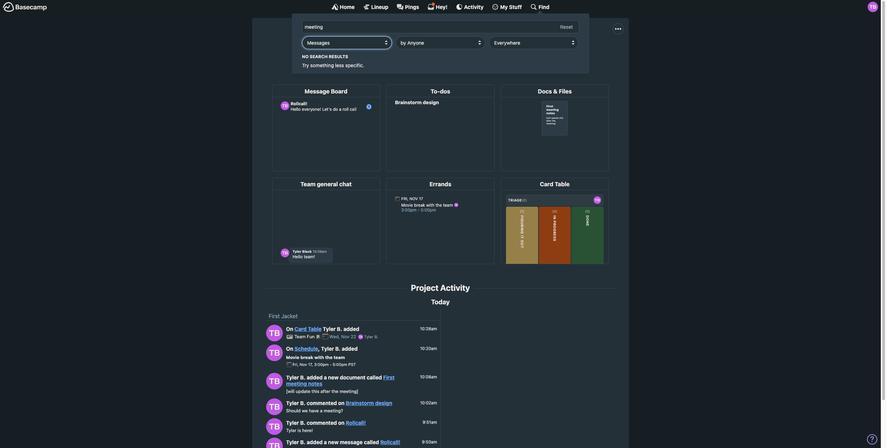 Task type: locate. For each thing, give the bounding box(es) containing it.
2 commented from the top
[[307, 420, 337, 426]]

switch accounts image
[[3, 2, 47, 12]]

brainstorm design link
[[346, 400, 393, 406]]

tyler right the ,
[[321, 346, 334, 352]]

tyler
[[323, 326, 336, 332], [365, 335, 374, 339], [321, 346, 334, 352], [286, 374, 299, 381], [286, 400, 299, 406], [286, 420, 299, 426], [286, 428, 297, 433], [286, 439, 299, 446]]

0 horizontal spatial nov
[[300, 363, 307, 367]]

jacket up thinking
[[436, 32, 471, 45]]

2 new from the top
[[328, 439, 339, 446]]

None reset field
[[557, 23, 577, 31]]

0 vertical spatial jacket
[[436, 32, 471, 45]]

called for message
[[364, 439, 379, 446]]

commented
[[307, 400, 337, 406], [307, 420, 337, 426]]

first for first jacket
[[269, 313, 280, 320]]

document
[[340, 374, 366, 381]]

team fun
[[295, 334, 316, 340]]

1 vertical spatial a
[[320, 408, 323, 414]]

a for document
[[324, 374, 327, 381]]

commented for brainstorm design
[[307, 400, 337, 406]]

team
[[334, 355, 345, 360]]

tyler for tyler b. commented on rollcall!
[[286, 420, 299, 426]]

called right document
[[367, 374, 382, 381]]

a
[[528, 48, 532, 54]]

jacket
[[365, 48, 380, 54]]

am
[[426, 48, 434, 54]]

1 horizontal spatial of
[[545, 48, 550, 54]]

1 horizontal spatial colors!
[[551, 48, 568, 54]]

tyler for tyler b.
[[365, 335, 374, 339]]

pings
[[405, 4, 420, 10]]

less
[[336, 62, 344, 68]]

2 on from the top
[[286, 346, 294, 352]]

1 horizontal spatial jacket
[[436, 32, 471, 45]]

on card table tyler b. added
[[286, 326, 360, 332]]

a right have
[[320, 408, 323, 414]]

on up meeting?
[[339, 400, 345, 406]]

b. up tyler is here!
[[300, 420, 306, 426]]

[will update this after the meeting]
[[286, 389, 359, 394]]

tyler b. commented on brainstorm design
[[286, 400, 393, 406]]

tyler for tyler b. added a new message called rollcall!
[[286, 439, 299, 446]]

0 vertical spatial first
[[411, 32, 434, 45]]

b. up "wed, nov 22"
[[337, 326, 343, 332]]

people on this project element
[[455, 55, 475, 76]]

tyler up should
[[286, 400, 299, 406]]

activity left my
[[465, 4, 484, 10]]

1 colors! from the left
[[510, 48, 527, 54]]

1 vertical spatial called
[[364, 439, 379, 446]]

on up movie
[[286, 346, 294, 352]]

a down 'tyler b. commented on rollcall!'
[[324, 439, 327, 446]]

jacket up the card
[[281, 313, 298, 320]]

10:28am
[[421, 326, 437, 332]]

Search for… search field
[[302, 20, 579, 33]]

the
[[344, 48, 352, 54], [388, 48, 396, 54], [326, 355, 333, 360], [332, 389, 339, 394]]

jacket inside first jacket let's create the first jacket of the company! i am thinking rabits and strips and colors! a lot of colors!
[[436, 32, 471, 45]]

new down -
[[328, 374, 339, 381]]

added
[[344, 326, 360, 332], [342, 346, 358, 352], [307, 374, 323, 381], [307, 439, 323, 446]]

on left the card
[[286, 326, 294, 332]]

2 of from the left
[[545, 48, 550, 54]]

nov left 22
[[342, 334, 350, 340]]

and right strips
[[499, 48, 508, 54]]

on for on schedule ,       tyler b. added
[[286, 346, 294, 352]]

1 vertical spatial activity
[[441, 283, 470, 293]]

2 horizontal spatial first
[[411, 32, 434, 45]]

schedule link
[[295, 346, 318, 352]]

tyler down fri,
[[286, 374, 299, 381]]

tyler black image for rollcall!
[[266, 418, 283, 435]]

tyler up the is
[[286, 420, 299, 426]]

tyler up wed, at the bottom left of page
[[323, 326, 336, 332]]

1 vertical spatial on
[[286, 346, 294, 352]]

none reset field inside main element
[[557, 23, 577, 31]]

0 vertical spatial called
[[367, 374, 382, 381]]

2 on from the top
[[339, 420, 345, 426]]

first
[[411, 32, 434, 45], [269, 313, 280, 320], [384, 374, 395, 381]]

lot
[[533, 48, 544, 54]]

company!
[[398, 48, 422, 54]]

0 horizontal spatial of
[[381, 48, 386, 54]]

1 vertical spatial rollcall! link
[[381, 439, 401, 446]]

and
[[473, 48, 482, 54], [499, 48, 508, 54]]

project activity
[[411, 283, 470, 293]]

strips
[[483, 48, 497, 54]]

0 vertical spatial on
[[286, 326, 294, 332]]

0 vertical spatial commented
[[307, 400, 337, 406]]

1 vertical spatial new
[[328, 439, 339, 446]]

the up -
[[326, 355, 333, 360]]

activity
[[465, 4, 484, 10], [441, 283, 470, 293]]

rollcall! link
[[346, 420, 366, 426], [381, 439, 401, 446]]

first for first jacket let's create the first jacket of the company! i am thinking rabits and strips and colors! a lot of colors!
[[411, 32, 434, 45]]

9:51am element
[[423, 420, 437, 425]]

commented down 'should we have a meeting?'
[[307, 420, 337, 426]]

should we have a meeting?
[[286, 408, 343, 414]]

[will
[[286, 389, 295, 394]]

called right message
[[364, 439, 379, 446]]

tyler right 22
[[365, 335, 374, 339]]

0 horizontal spatial jacket
[[281, 313, 298, 320]]

of right lot
[[545, 48, 550, 54]]

0 vertical spatial on
[[339, 400, 345, 406]]

0 vertical spatial activity
[[465, 4, 484, 10]]

activity up today
[[441, 283, 470, 293]]

0 horizontal spatial first
[[269, 313, 280, 320]]

find
[[539, 4, 550, 10]]

activity link
[[456, 3, 484, 10]]

tyler black image inside main element
[[869, 2, 879, 12]]

0 horizontal spatial colors!
[[510, 48, 527, 54]]

movie break with the team link
[[286, 355, 345, 360]]

2 colors! from the left
[[551, 48, 568, 54]]

-
[[330, 363, 332, 367]]

nov left 17,
[[300, 363, 307, 367]]

on down meeting?
[[339, 420, 345, 426]]

1 horizontal spatial first
[[384, 374, 395, 381]]

10:28am element
[[421, 326, 437, 332]]

1 horizontal spatial rollcall!
[[381, 439, 401, 446]]

b. down tyler is here!
[[300, 439, 306, 446]]

b. for tyler b. commented on brainstorm design
[[300, 400, 306, 406]]

1 vertical spatial on
[[339, 420, 345, 426]]

1 vertical spatial jacket
[[281, 313, 298, 320]]

meeting?
[[324, 408, 343, 414]]

1 on from the top
[[286, 326, 294, 332]]

2 vertical spatial a
[[324, 439, 327, 446]]

b. up 'we'
[[300, 400, 306, 406]]

tyler for tyler is here!
[[286, 428, 297, 433]]

0 horizontal spatial and
[[473, 48, 482, 54]]

1 commented from the top
[[307, 400, 337, 406]]

try something less specific. alert
[[302, 54, 579, 69]]

colors! right lot
[[551, 48, 568, 54]]

0 vertical spatial rollcall!
[[346, 420, 366, 426]]

1 horizontal spatial nov
[[342, 334, 350, 340]]

1 new from the top
[[328, 374, 339, 381]]

tyler black image for first meeting notes
[[266, 373, 283, 390]]

hey! button
[[428, 2, 448, 10]]

first meeting notes
[[286, 374, 395, 387]]

1 vertical spatial nov
[[300, 363, 307, 367]]

jacket
[[436, 32, 471, 45], [281, 313, 298, 320]]

a right notes
[[324, 374, 327, 381]]

2 vertical spatial first
[[384, 374, 395, 381]]

rollcall! link for tyler b. added a new message called
[[381, 439, 401, 446]]

nov
[[342, 334, 350, 340], [300, 363, 307, 367]]

0 horizontal spatial rollcall! link
[[346, 420, 366, 426]]

b.
[[337, 326, 343, 332], [375, 335, 379, 339], [336, 346, 341, 352], [300, 374, 306, 381], [300, 400, 306, 406], [300, 420, 306, 426], [300, 439, 306, 446]]

specific.
[[346, 62, 364, 68]]

called
[[367, 374, 382, 381], [364, 439, 379, 446]]

fun
[[307, 334, 315, 340]]

tyler left the is
[[286, 428, 297, 433]]

added up 22
[[344, 326, 360, 332]]

b. right 22
[[375, 335, 379, 339]]

0 vertical spatial a
[[324, 374, 327, 381]]

0 vertical spatial rollcall! link
[[346, 420, 366, 426]]

rollcall!
[[346, 420, 366, 426], [381, 439, 401, 446]]

tyler black image
[[869, 2, 879, 12], [266, 325, 283, 341], [359, 335, 363, 339], [266, 345, 283, 361], [266, 373, 283, 390], [266, 399, 283, 416], [266, 418, 283, 435]]

home
[[340, 4, 355, 10]]

1 on from the top
[[339, 400, 345, 406]]

added down 22
[[342, 346, 358, 352]]

lineup link
[[363, 3, 389, 10]]

first inside first meeting notes
[[384, 374, 395, 381]]

first inside first jacket let's create the first jacket of the company! i am thinking rabits and strips and colors! a lot of colors!
[[411, 32, 434, 45]]

tyler black image
[[266, 438, 283, 448]]

a
[[324, 374, 327, 381], [320, 408, 323, 414], [324, 439, 327, 446]]

colors!
[[510, 48, 527, 54], [551, 48, 568, 54]]

1 horizontal spatial and
[[499, 48, 508, 54]]

colors! left a
[[510, 48, 527, 54]]

message
[[340, 439, 363, 446]]

10:20am element
[[421, 346, 437, 351]]

commented up 'should we have a meeting?'
[[307, 400, 337, 406]]

1 vertical spatial first
[[269, 313, 280, 320]]

and left strips
[[473, 48, 482, 54]]

5:00pm
[[333, 363, 348, 367]]

new left message
[[328, 439, 339, 446]]

tyler down the is
[[286, 439, 299, 446]]

activity inside main element
[[465, 4, 484, 10]]

1 vertical spatial commented
[[307, 420, 337, 426]]

0 vertical spatial new
[[328, 374, 339, 381]]

b. up update
[[300, 374, 306, 381]]

card
[[295, 326, 307, 332]]

lineup
[[372, 4, 389, 10]]

wed, nov 22
[[330, 334, 358, 340]]

is
[[298, 428, 301, 433]]

this
[[312, 389, 320, 394]]

on
[[339, 400, 345, 406], [339, 420, 345, 426]]

a for message
[[324, 439, 327, 446]]

after
[[321, 389, 331, 394]]

hey!
[[436, 4, 448, 10]]

new
[[328, 374, 339, 381], [328, 439, 339, 446]]

table
[[308, 326, 322, 332]]

of right jacket
[[381, 48, 386, 54]]

1 horizontal spatial rollcall! link
[[381, 439, 401, 446]]

jacket for first jacket let's create the first jacket of the company! i am thinking rabits and strips and colors! a lot of colors!
[[436, 32, 471, 45]]

my
[[501, 4, 508, 10]]



Task type: vqa. For each thing, say whether or not it's contained in the screenshot.


Task type: describe. For each thing, give the bounding box(es) containing it.
10:08am
[[420, 375, 437, 380]]

tyler black image for schedule
[[266, 345, 283, 361]]

meeting]
[[340, 389, 359, 394]]

first
[[354, 48, 364, 54]]

new for message
[[328, 439, 339, 446]]

22
[[351, 334, 356, 340]]

3:00pm
[[314, 363, 329, 367]]

tyler is here!
[[286, 428, 313, 433]]

1 of from the left
[[381, 48, 386, 54]]

added down "here!"
[[307, 439, 323, 446]]

10:20am
[[421, 346, 437, 351]]

search
[[310, 54, 328, 59]]

17,
[[308, 363, 313, 367]]

b. for tyler b. added a new document called
[[300, 374, 306, 381]]

design
[[376, 400, 393, 406]]

the inside movie break with the team fri, nov 17, 3:00pm -     5:00pm pst
[[326, 355, 333, 360]]

2 and from the left
[[499, 48, 508, 54]]

first for first meeting notes
[[384, 374, 395, 381]]

on schedule ,       tyler b. added
[[286, 346, 358, 352]]

card table link
[[295, 326, 322, 332]]

find button
[[531, 3, 550, 10]]

10:08am element
[[420, 375, 437, 380]]

fri,
[[293, 363, 299, 367]]

my stuff button
[[492, 3, 522, 10]]

b. up team
[[336, 346, 341, 352]]

we
[[302, 408, 308, 414]]

b. for tyler b. commented on rollcall!
[[300, 420, 306, 426]]

no
[[302, 54, 309, 59]]

on for on card table tyler b. added
[[286, 326, 294, 332]]

notes
[[308, 381, 323, 387]]

home link
[[332, 3, 355, 10]]

on for rollcall!
[[339, 420, 345, 426]]

tyler black image for card table
[[266, 325, 283, 341]]

1 and from the left
[[473, 48, 482, 54]]

0 vertical spatial nov
[[342, 334, 350, 340]]

0 horizontal spatial rollcall!
[[346, 420, 366, 426]]

first jacket let's create the first jacket of the company! i am thinking rabits and strips and colors! a lot of colors!
[[313, 32, 568, 54]]

added down 17,
[[307, 374, 323, 381]]

movie
[[286, 355, 300, 360]]

,
[[318, 346, 320, 352]]

create
[[327, 48, 343, 54]]

b. for tyler b. added a new message called rollcall!
[[300, 439, 306, 446]]

i
[[424, 48, 425, 54]]

my stuff
[[501, 4, 522, 10]]

tyler b.
[[363, 335, 379, 339]]

tyler for tyler b. added a new document called
[[286, 374, 299, 381]]

thinking
[[436, 48, 456, 54]]

commented for rollcall!
[[307, 420, 337, 426]]

today
[[432, 298, 450, 306]]

project
[[411, 283, 439, 293]]

let's
[[313, 48, 326, 54]]

first meeting notes link
[[286, 374, 395, 387]]

10:02am element
[[421, 400, 437, 406]]

9:50am element
[[422, 440, 437, 445]]

no search results try something less specific.
[[302, 54, 364, 68]]

first jacket
[[269, 313, 298, 320]]

1 vertical spatial rollcall!
[[381, 439, 401, 446]]

try
[[302, 62, 309, 68]]

rabits
[[457, 48, 471, 54]]

have
[[309, 408, 319, 414]]

movie break with the team fri, nov 17, 3:00pm -     5:00pm pst
[[286, 355, 356, 367]]

called for document
[[367, 374, 382, 381]]

team
[[295, 334, 306, 340]]

tyler b. added a new message called rollcall!
[[286, 439, 401, 446]]

meeting
[[286, 381, 307, 387]]

stuff
[[510, 4, 522, 10]]

the right after on the bottom of the page
[[332, 389, 339, 394]]

pst
[[349, 363, 356, 367]]

here!
[[303, 428, 313, 433]]

jacket for first jacket
[[281, 313, 298, 320]]

nov inside movie break with the team fri, nov 17, 3:00pm -     5:00pm pst
[[300, 363, 307, 367]]

should
[[286, 408, 301, 414]]

on for brainstorm
[[339, 400, 345, 406]]

tyler black image for brainstorm design
[[266, 399, 283, 416]]

10:02am
[[421, 400, 437, 406]]

first jacket link
[[269, 313, 298, 320]]

update
[[296, 389, 311, 394]]

schedule
[[295, 346, 318, 352]]

tyler for tyler b. commented on brainstorm design
[[286, 400, 299, 406]]

main element
[[0, 0, 882, 74]]

wed,
[[330, 334, 340, 340]]

pings button
[[397, 3, 420, 10]]

9:51am
[[423, 420, 437, 425]]

tyler b. added a new document called
[[286, 374, 384, 381]]

with
[[315, 355, 324, 360]]

results
[[329, 54, 348, 59]]

b. for tyler b.
[[375, 335, 379, 339]]

brainstorm
[[346, 400, 374, 406]]

9:50am
[[422, 440, 437, 445]]

tyler b. commented on rollcall!
[[286, 420, 366, 426]]

the left company!
[[388, 48, 396, 54]]

something
[[311, 62, 334, 68]]

rollcall! link for tyler b. commented on
[[346, 420, 366, 426]]

new for document
[[328, 374, 339, 381]]

break
[[301, 355, 314, 360]]

the left first
[[344, 48, 352, 54]]



